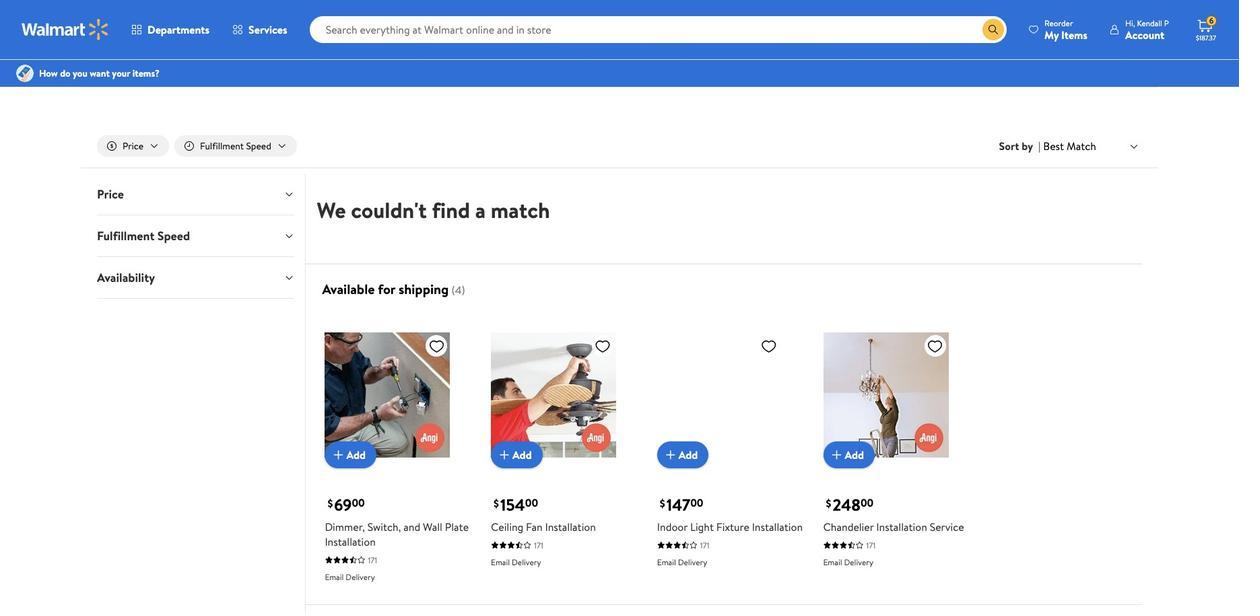 Task type: vqa. For each thing, say whether or not it's contained in the screenshot.
the In-
no



Task type: describe. For each thing, give the bounding box(es) containing it.
tomorrow,
[[69, 67, 112, 80]]

walmart image
[[22, 19, 109, 40]]

services
[[249, 22, 287, 37]]

1 vertical spatial price button
[[86, 174, 305, 215]]

account
[[1125, 27, 1165, 42]]

availability button
[[86, 257, 305, 298]]

pickup tomorrow, 8am-9am button
[[16, 63, 205, 84]]

1 vertical spatial fulfillment speed button
[[86, 216, 305, 257]]

sort by |
[[999, 139, 1041, 154]]

 image inside pickup tomorrow, 8am-9am dropdown button
[[16, 65, 34, 82]]

best
[[1043, 139, 1064, 153]]

sort and filter section element
[[81, 125, 1158, 168]]

by
[[1022, 139, 1033, 154]]

best match
[[1043, 139, 1096, 153]]

match
[[1067, 139, 1096, 153]]

price inside tab
[[97, 186, 124, 203]]

availability
[[97, 269, 155, 286]]

9am
[[136, 67, 153, 80]]

pickup tomorrow, 8am-9am
[[39, 67, 153, 80]]

fulfillment speed button inside sort and filter section "element"
[[174, 135, 297, 157]]

sort
[[999, 139, 1019, 154]]

services button
[[221, 13, 299, 46]]

Walmart Site-Wide search field
[[310, 16, 1007, 43]]

fulfillment inside tab
[[97, 228, 155, 245]]

price button inside sort and filter section "element"
[[97, 135, 169, 157]]

8am-
[[114, 67, 136, 80]]

best match button
[[1041, 137, 1142, 155]]



Task type: locate. For each thing, give the bounding box(es) containing it.
|
[[1039, 139, 1041, 154]]

fulfillment up the price tab
[[200, 139, 244, 153]]

fulfillment up availability
[[97, 228, 155, 245]]

p
[[1164, 17, 1169, 29]]

1 vertical spatial speed
[[157, 228, 190, 245]]

fulfillment inside sort and filter section "element"
[[200, 139, 244, 153]]

fulfillment speed up availability
[[97, 228, 190, 245]]

departments button
[[120, 13, 221, 46]]

price button
[[97, 135, 169, 157], [86, 174, 305, 215]]

1 vertical spatial price
[[97, 186, 124, 203]]

search icon image
[[988, 24, 999, 35]]

0 vertical spatial fulfillment speed button
[[174, 135, 297, 157]]

0 horizontal spatial fulfillment
[[97, 228, 155, 245]]

6 $187.37
[[1196, 15, 1216, 42]]

 image
[[16, 65, 34, 82]]

hi,
[[1125, 17, 1135, 29]]

departments
[[147, 22, 210, 37]]

1 vertical spatial fulfillment
[[97, 228, 155, 245]]

fulfillment speed button up the price tab
[[174, 135, 297, 157]]

speed
[[246, 139, 271, 153], [157, 228, 190, 245]]

0 vertical spatial price
[[123, 139, 144, 153]]

price inside sort and filter section "element"
[[123, 139, 144, 153]]

0 vertical spatial fulfillment
[[200, 139, 244, 153]]

speed inside tab
[[157, 228, 190, 245]]

fulfillment speed tab
[[86, 216, 305, 257]]

price tab
[[86, 174, 305, 215]]

0 vertical spatial speed
[[246, 139, 271, 153]]

my
[[1045, 27, 1059, 42]]

1 vertical spatial fulfillment speed
[[97, 228, 190, 245]]

1 horizontal spatial fulfillment speed
[[200, 139, 271, 153]]

0 horizontal spatial fulfillment speed
[[97, 228, 190, 245]]

items
[[1061, 27, 1088, 42]]

pickup
[[39, 67, 67, 80]]

0 vertical spatial fulfillment speed
[[200, 139, 271, 153]]

reorder
[[1045, 17, 1073, 29]]

hi, kendall p account
[[1125, 17, 1169, 42]]

Search search field
[[310, 16, 1007, 43]]

$187.37
[[1196, 33, 1216, 42]]

speed inside sort and filter section "element"
[[246, 139, 271, 153]]

fulfillment speed button
[[174, 135, 297, 157], [86, 216, 305, 257]]

0 horizontal spatial speed
[[157, 228, 190, 245]]

reorder my items
[[1045, 17, 1088, 42]]

fulfillment speed inside tab
[[97, 228, 190, 245]]

availability tab
[[86, 257, 305, 298]]

6
[[1209, 15, 1214, 26]]

price
[[123, 139, 144, 153], [97, 186, 124, 203]]

1 horizontal spatial fulfillment
[[200, 139, 244, 153]]

0 vertical spatial price button
[[97, 135, 169, 157]]

fulfillment speed up the price tab
[[200, 139, 271, 153]]

kendall
[[1137, 17, 1162, 29]]

fulfillment
[[200, 139, 244, 153], [97, 228, 155, 245]]

fulfillment speed button down the price tab
[[86, 216, 305, 257]]

fulfillment speed inside sort and filter section "element"
[[200, 139, 271, 153]]

fulfillment speed
[[200, 139, 271, 153], [97, 228, 190, 245]]

1 horizontal spatial speed
[[246, 139, 271, 153]]



